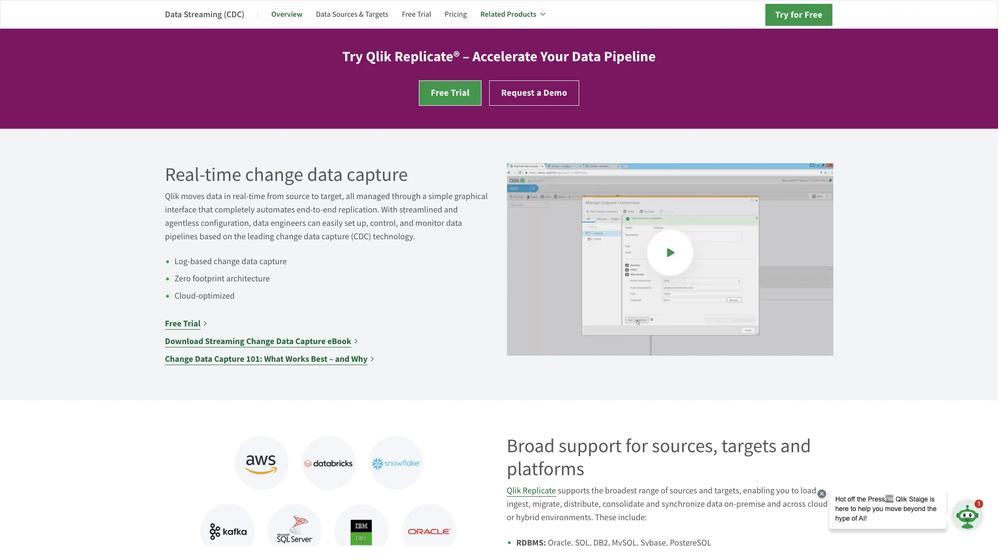 Task type: locate. For each thing, give the bounding box(es) containing it.
1 horizontal spatial (cdc)
[[351, 231, 372, 242]]

1 horizontal spatial trial
[[418, 10, 432, 19]]

sources
[[332, 10, 358, 19]]

capture
[[296, 336, 326, 347], [214, 354, 245, 365]]

0 vertical spatial based
[[200, 231, 221, 242]]

ebook
[[328, 336, 352, 347]]

0 horizontal spatial try
[[343, 47, 363, 66]]

–
[[463, 47, 470, 66], [330, 354, 334, 365]]

free trial link down replicate®
[[419, 81, 482, 106]]

1 horizontal spatial capture
[[296, 336, 326, 347]]

broad support for sources, targets and platforms
[[507, 434, 812, 482]]

1 horizontal spatial time
[[249, 191, 265, 202]]

0 vertical spatial capture
[[347, 162, 408, 187]]

and inside the broad support for sources, targets and platforms
[[781, 434, 812, 459]]

2 horizontal spatial qlik
[[507, 486, 521, 497]]

free trial up download
[[165, 318, 201, 330]]

replicate®
[[395, 47, 460, 66]]

1 horizontal spatial change
[[246, 336, 275, 347]]

– inside the change data capture 101: what works best – and why link
[[330, 354, 334, 365]]

data sources & targets
[[316, 10, 389, 19]]

load,
[[801, 486, 819, 497]]

1 vertical spatial change
[[276, 231, 302, 242]]

time
[[205, 162, 242, 187], [249, 191, 265, 202]]

free trial down replicate®
[[431, 87, 470, 99]]

capture down easily
[[322, 231, 349, 242]]

a left demo
[[537, 87, 542, 99]]

qlik up 'ingest,'
[[507, 486, 521, 497]]

qlik
[[366, 47, 392, 66], [165, 191, 179, 202], [507, 486, 521, 497]]

data down can
[[304, 231, 320, 242]]

2 horizontal spatial trial
[[451, 87, 470, 99]]

qlik down targets
[[366, 47, 392, 66]]

try for try for free
[[776, 9, 789, 21]]

zero
[[175, 274, 191, 285]]

0 horizontal spatial capture
[[214, 354, 245, 365]]

1 horizontal spatial try
[[776, 9, 789, 21]]

1 vertical spatial free trial
[[431, 87, 470, 99]]

and up technology.
[[400, 218, 414, 229]]

capture up best
[[296, 336, 326, 347]]

free trial link
[[402, 3, 432, 26], [419, 81, 482, 106], [165, 317, 208, 331]]

to inside supports the broadest range of sources and targets, enabling you to load, ingest, migrate, distribute, consolidate and synchronize data on-premise and across cloud or hybrid environments. these include:
[[792, 486, 800, 497]]

capture up managed
[[347, 162, 408, 187]]

trial inside data streaming (cdc) menu bar
[[418, 10, 432, 19]]

all
[[346, 191, 355, 202]]

0 vertical spatial change
[[245, 162, 304, 187]]

1 vertical spatial capture
[[322, 231, 349, 242]]

0 vertical spatial for
[[791, 9, 803, 21]]

to up to-
[[312, 191, 319, 202]]

2 vertical spatial trial
[[183, 318, 201, 330]]

and left why in the bottom of the page
[[335, 354, 350, 365]]

1 horizontal spatial for
[[791, 9, 803, 21]]

change up from
[[245, 162, 304, 187]]

overview
[[272, 9, 303, 19]]

to right you
[[792, 486, 800, 497]]

qlik for qlik replicate
[[507, 486, 521, 497]]

a inside "qlik moves data in real-time from source to target, all managed through a simple graphical interface that completely automates end-to-end replication. with streamlined and agentless configuration, data engineers can easily set up, control, and monitor data pipelines based on the leading change data capture (cdc) technology."
[[423, 191, 427, 202]]

qlik inside "qlik moves data in real-time from source to target, all managed through a simple graphical interface that completely automates end-to-end replication. with streamlined and agentless configuration, data engineers can easily set up, control, and monitor data pipelines based on the leading change data capture (cdc) technology."
[[165, 191, 179, 202]]

0 vertical spatial try
[[776, 9, 789, 21]]

0 vertical spatial capture
[[296, 336, 326, 347]]

capture down leading
[[260, 256, 287, 267]]

0 vertical spatial the
[[234, 231, 246, 242]]

1 vertical spatial try
[[343, 47, 363, 66]]

data
[[307, 162, 343, 187], [206, 191, 223, 202], [253, 218, 269, 229], [446, 218, 463, 229], [304, 231, 320, 242], [242, 256, 258, 267], [707, 499, 723, 510]]

0 vertical spatial qlik
[[366, 47, 392, 66]]

and left targets,
[[699, 486, 713, 497]]

change up change data capture 101: what works best – and why at the bottom left of the page
[[246, 336, 275, 347]]

0 vertical spatial a
[[537, 87, 542, 99]]

1 vertical spatial streaming
[[205, 336, 245, 347]]

0 vertical spatial free trial
[[402, 10, 432, 19]]

2 vertical spatial qlik
[[507, 486, 521, 497]]

0 horizontal spatial (cdc)
[[224, 8, 245, 20]]

based inside "qlik moves data in real-time from source to target, all managed through a simple graphical interface that completely automates end-to-end replication. with streamlined and agentless configuration, data engineers can easily set up, control, and monitor data pipelines based on the leading change data capture (cdc) technology."
[[200, 231, 221, 242]]

based up footprint at the left
[[190, 256, 212, 267]]

the
[[234, 231, 246, 242], [592, 486, 604, 497]]

download streaming change data capture ebook
[[165, 336, 352, 347]]

cloud
[[808, 499, 829, 510]]

qlik replicate
[[507, 486, 557, 497]]

– left accelerate
[[463, 47, 470, 66]]

free
[[805, 9, 823, 21], [402, 10, 416, 19], [431, 87, 449, 99], [165, 318, 182, 330]]

free trial link left pricing
[[402, 3, 432, 26]]

easily
[[323, 218, 343, 229]]

1 horizontal spatial a
[[537, 87, 542, 99]]

based left on
[[200, 231, 221, 242]]

data left on-
[[707, 499, 723, 510]]

for
[[791, 9, 803, 21], [626, 434, 649, 459]]

the up the distribute,
[[592, 486, 604, 497]]

trial
[[418, 10, 432, 19], [451, 87, 470, 99], [183, 318, 201, 330]]

and down simple
[[444, 205, 458, 216]]

0 horizontal spatial trial
[[183, 318, 201, 330]]

1 vertical spatial trial
[[451, 87, 470, 99]]

0 vertical spatial streaming
[[184, 8, 222, 20]]

the right on
[[234, 231, 246, 242]]

change
[[245, 162, 304, 187], [276, 231, 302, 242], [214, 256, 240, 267]]

footprint
[[193, 274, 225, 285]]

through
[[392, 191, 421, 202]]

data up architecture
[[242, 256, 258, 267]]

from
[[267, 191, 284, 202]]

data sources & targets link
[[316, 3, 389, 26]]

2 vertical spatial change
[[214, 256, 240, 267]]

data streaming (cdc)
[[165, 8, 245, 20]]

0 horizontal spatial qlik
[[165, 191, 179, 202]]

and right targets
[[781, 434, 812, 459]]

1 vertical spatial time
[[249, 191, 265, 202]]

source
[[286, 191, 310, 202]]

0 horizontal spatial time
[[205, 162, 242, 187]]

click on this image to watch the qlik replicate demo video. image
[[507, 163, 834, 356]]

2 vertical spatial free trial
[[165, 318, 201, 330]]

agentless
[[165, 218, 199, 229]]

change up 'zero footprint architecture'
[[214, 256, 240, 267]]

capture for log-based change data capture
[[260, 256, 287, 267]]

1 vertical spatial to
[[792, 486, 800, 497]]

0 horizontal spatial for
[[626, 434, 649, 459]]

sources,
[[652, 434, 718, 459]]

0 vertical spatial to
[[312, 191, 319, 202]]

pricing
[[445, 10, 467, 19]]

free trial link up download
[[165, 317, 208, 331]]

1 vertical spatial change
[[165, 354, 193, 365]]

(cdc) inside menu bar
[[224, 8, 245, 20]]

and inside the change data capture 101: what works best – and why link
[[335, 354, 350, 365]]

streaming
[[184, 8, 222, 20], [205, 336, 245, 347]]

real-
[[165, 162, 205, 187]]

capture left 101:
[[214, 354, 245, 365]]

streaming inside menu bar
[[184, 8, 222, 20]]

demo
[[544, 87, 568, 99]]

qlik inside qlik replicate link
[[507, 486, 521, 497]]

0 vertical spatial –
[[463, 47, 470, 66]]

0 vertical spatial trial
[[418, 10, 432, 19]]

completely
[[215, 205, 255, 216]]

and
[[444, 205, 458, 216], [400, 218, 414, 229], [335, 354, 350, 365], [781, 434, 812, 459], [699, 486, 713, 497], [647, 499, 660, 510], [768, 499, 782, 510]]

change down download
[[165, 354, 193, 365]]

try inside "try for free" link
[[776, 9, 789, 21]]

a up streamlined
[[423, 191, 427, 202]]

(cdc) inside "qlik moves data in real-time from source to target, all managed through a simple graphical interface that completely automates end-to-end replication. with streamlined and agentless configuration, data engineers can easily set up, control, and monitor data pipelines based on the leading change data capture (cdc) technology."
[[351, 231, 372, 242]]

the inside supports the broadest range of sources and targets, enabling you to load, ingest, migrate, distribute, consolidate and synchronize data on-premise and across cloud or hybrid environments. these include:
[[592, 486, 604, 497]]

&
[[359, 10, 364, 19]]

1 horizontal spatial qlik
[[366, 47, 392, 66]]

free trial inside data streaming (cdc) menu bar
[[402, 10, 432, 19]]

to
[[312, 191, 319, 202], [792, 486, 800, 497]]

1 horizontal spatial to
[[792, 486, 800, 497]]

change down engineers
[[276, 231, 302, 242]]

real-
[[233, 191, 249, 202]]

1 horizontal spatial the
[[592, 486, 604, 497]]

these
[[596, 513, 617, 524]]

1 vertical spatial capture
[[214, 354, 245, 365]]

download
[[165, 336, 204, 347]]

try
[[776, 9, 789, 21], [343, 47, 363, 66]]

0 vertical spatial free trial link
[[402, 3, 432, 26]]

time up "in" on the top left of the page
[[205, 162, 242, 187]]

0 horizontal spatial –
[[330, 354, 334, 365]]

related
[[481, 9, 506, 19]]

supports
[[558, 486, 590, 497]]

0 horizontal spatial to
[[312, 191, 319, 202]]

free trial left pricing
[[402, 10, 432, 19]]

pipelines
[[165, 231, 198, 242]]

2 vertical spatial capture
[[260, 256, 287, 267]]

you
[[777, 486, 790, 497]]

1 vertical spatial the
[[592, 486, 604, 497]]

the inside "qlik moves data in real-time from source to target, all managed through a simple graphical interface that completely automates end-to-end replication. with streamlined and agentless configuration, data engineers can easily set up, control, and monitor data pipelines based on the leading change data capture (cdc) technology."
[[234, 231, 246, 242]]

zero footprint architecture
[[175, 274, 270, 285]]

try for try qlik replicate® – accelerate your data pipeline
[[343, 47, 363, 66]]

1 vertical spatial (cdc)
[[351, 231, 372, 242]]

– right best
[[330, 354, 334, 365]]

data
[[165, 8, 182, 20], [316, 10, 331, 19], [572, 47, 602, 66], [276, 336, 294, 347], [195, 354, 213, 365]]

time left from
[[249, 191, 265, 202]]

1 vertical spatial for
[[626, 434, 649, 459]]

qlik up the interface
[[165, 191, 179, 202]]

capture
[[347, 162, 408, 187], [322, 231, 349, 242], [260, 256, 287, 267]]

broad
[[507, 434, 555, 459]]

for inside the broad support for sources, targets and platforms
[[626, 434, 649, 459]]

capture inside "qlik moves data in real-time from source to target, all managed through a simple graphical interface that completely automates end-to-end replication. with streamlined and agentless configuration, data engineers can easily set up, control, and monitor data pipelines based on the leading change data capture (cdc) technology."
[[322, 231, 349, 242]]

1 vertical spatial qlik
[[165, 191, 179, 202]]

change for based
[[214, 256, 240, 267]]

graphical
[[455, 191, 488, 202]]

data up leading
[[253, 218, 269, 229]]

why
[[352, 354, 368, 365]]

can
[[308, 218, 321, 229]]

1 vertical spatial a
[[423, 191, 427, 202]]

0 vertical spatial (cdc)
[[224, 8, 245, 20]]

change for time
[[245, 162, 304, 187]]

0 horizontal spatial the
[[234, 231, 246, 242]]

0 horizontal spatial a
[[423, 191, 427, 202]]

1 vertical spatial –
[[330, 354, 334, 365]]

2 vertical spatial free trial link
[[165, 317, 208, 331]]



Task type: vqa. For each thing, say whether or not it's contained in the screenshot.
eBook
yes



Task type: describe. For each thing, give the bounding box(es) containing it.
log-
[[175, 256, 190, 267]]

pipeline
[[604, 47, 656, 66]]

change data capture 101: what works best – and why link
[[165, 353, 375, 366]]

targets
[[722, 434, 777, 459]]

managed
[[357, 191, 390, 202]]

try qlik replicate® – accelerate your data pipeline
[[343, 47, 656, 66]]

hybrid
[[517, 513, 540, 524]]

products
[[507, 9, 537, 19]]

across
[[783, 499, 807, 510]]

change data capture 101: what works best – and why
[[165, 354, 368, 365]]

what
[[264, 354, 284, 365]]

request
[[502, 87, 535, 99]]

on-
[[725, 499, 737, 510]]

aws, hadoop, teradata, kafka, microsoft sqlserver, ibm db2, oracle, sql, confluent and sap logos image
[[165, 435, 492, 547]]

architecture
[[226, 274, 270, 285]]

targets
[[366, 10, 389, 19]]

with
[[381, 205, 398, 216]]

cloud-
[[175, 291, 199, 302]]

data inside supports the broadest range of sources and targets, enabling you to load, ingest, migrate, distribute, consolidate and synchronize data on-premise and across cloud or hybrid environments. these include:
[[707, 499, 723, 510]]

related products link
[[481, 3, 546, 26]]

to-
[[313, 205, 323, 216]]

on
[[223, 231, 232, 242]]

1 horizontal spatial –
[[463, 47, 470, 66]]

engineers
[[271, 218, 306, 229]]

up,
[[357, 218, 369, 229]]

support
[[559, 434, 622, 459]]

enabling
[[744, 486, 775, 497]]

supports the broadest range of sources and targets, enabling you to load, ingest, migrate, distribute, consolidate and synchronize data on-premise and across cloud or hybrid environments. these include:
[[507, 486, 829, 524]]

include:
[[619, 513, 648, 524]]

premise
[[737, 499, 766, 510]]

range
[[639, 486, 660, 497]]

target,
[[321, 191, 344, 202]]

0 horizontal spatial change
[[165, 354, 193, 365]]

monitor
[[416, 218, 445, 229]]

cloud-optimized
[[175, 291, 235, 302]]

simple
[[429, 191, 453, 202]]

change inside "qlik moves data in real-time from source to target, all managed through a simple graphical interface that completely automates end-to-end replication. with streamlined and agentless configuration, data engineers can easily set up, control, and monitor data pipelines based on the leading change data capture (cdc) technology."
[[276, 231, 302, 242]]

1 vertical spatial free trial link
[[419, 81, 482, 106]]

accelerate
[[473, 47, 538, 66]]

download streaming change data capture ebook link
[[165, 335, 359, 348]]

sources
[[670, 486, 698, 497]]

data up target,
[[307, 162, 343, 187]]

try for free link
[[766, 4, 833, 26]]

replication.
[[339, 205, 380, 216]]

data right monitor
[[446, 218, 463, 229]]

time inside "qlik moves data in real-time from source to target, all managed through a simple graphical interface that completely automates end-to-end replication. with streamlined and agentless configuration, data engineers can easily set up, control, and monitor data pipelines based on the leading change data capture (cdc) technology."
[[249, 191, 265, 202]]

0 vertical spatial change
[[246, 336, 275, 347]]

replicate
[[523, 486, 557, 497]]

qlik for qlik moves data in real-time from source to target, all managed through a simple graphical interface that completely automates end-to-end replication. with streamlined and agentless configuration, data engineers can easily set up, control, and monitor data pipelines based on the leading change data capture (cdc) technology.
[[165, 191, 179, 202]]

and down you
[[768, 499, 782, 510]]

log-based change data capture
[[175, 256, 287, 267]]

targets,
[[715, 486, 742, 497]]

set
[[345, 218, 355, 229]]

try for free
[[776, 9, 823, 21]]

streamlined
[[400, 205, 443, 216]]

leading
[[248, 231, 274, 242]]

end-
[[297, 205, 313, 216]]

101:
[[246, 354, 263, 365]]

and down 'range'
[[647, 499, 660, 510]]

pricing link
[[445, 3, 467, 26]]

0 vertical spatial time
[[205, 162, 242, 187]]

free inside data streaming (cdc) menu bar
[[402, 10, 416, 19]]

broadest
[[606, 486, 638, 497]]

real-time change data capture
[[165, 162, 408, 187]]

streaming for change
[[205, 336, 245, 347]]

qlik moves data in real-time from source to target, all managed through a simple graphical interface that completely automates end-to-end replication. with streamlined and agentless configuration, data engineers can easily set up, control, and monitor data pipelines based on the leading change data capture (cdc) technology.
[[165, 191, 488, 242]]

capture for real-time change data capture
[[347, 162, 408, 187]]

your
[[541, 47, 569, 66]]

distribute,
[[564, 499, 601, 510]]

to inside "qlik moves data in real-time from source to target, all managed through a simple graphical interface that completely automates end-to-end replication. with streamlined and agentless configuration, data engineers can easily set up, control, and monitor data pipelines based on the leading change data capture (cdc) technology."
[[312, 191, 319, 202]]

platforms
[[507, 457, 585, 482]]

ingest,
[[507, 499, 531, 510]]

1 vertical spatial based
[[190, 256, 212, 267]]

synchronize
[[662, 499, 705, 510]]

request a demo link
[[490, 81, 580, 106]]

interface
[[165, 205, 197, 216]]

moves
[[181, 191, 205, 202]]

or
[[507, 513, 515, 524]]

related products
[[481, 9, 537, 19]]

qlik replicate link
[[507, 486, 557, 497]]

data streaming (cdc) menu bar
[[165, 3, 559, 26]]

data left "in" on the top left of the page
[[206, 191, 223, 202]]

control,
[[370, 218, 398, 229]]

optimized
[[199, 291, 235, 302]]

overview link
[[272, 3, 303, 26]]

of
[[661, 486, 669, 497]]

migrate,
[[533, 499, 563, 510]]

request a demo
[[502, 87, 568, 99]]

works
[[286, 354, 309, 365]]

automates
[[257, 205, 295, 216]]

streaming for (cdc)
[[184, 8, 222, 20]]

end
[[323, 205, 337, 216]]

consolidate
[[603, 499, 645, 510]]



